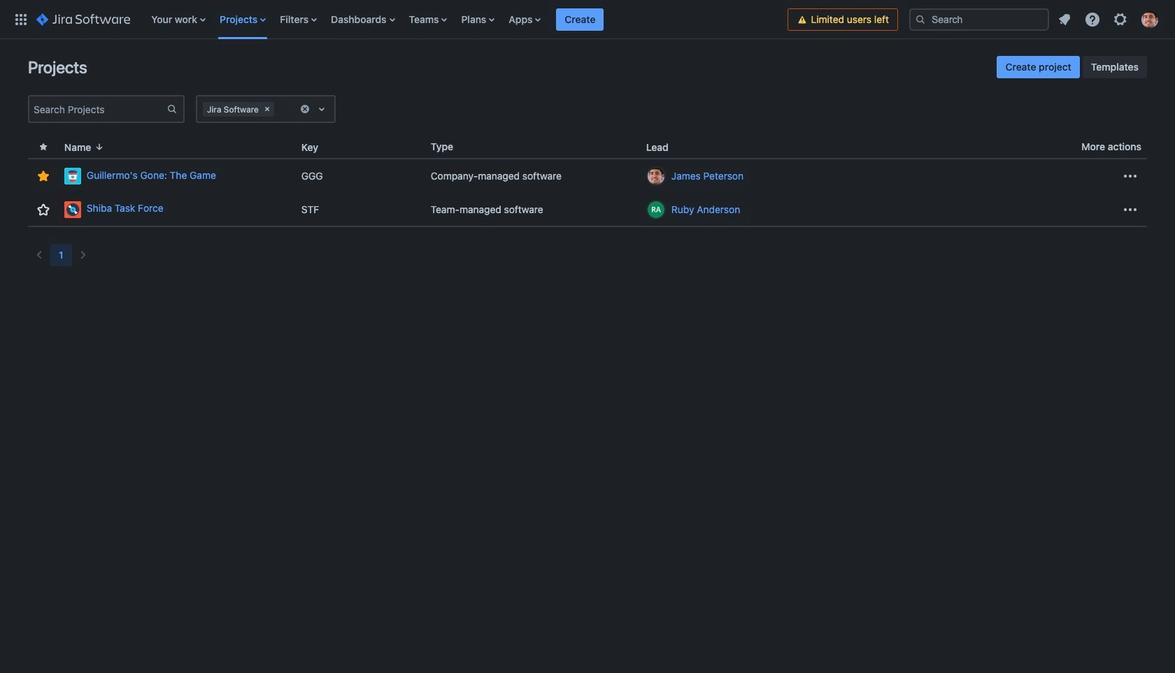 Task type: vqa. For each thing, say whether or not it's contained in the screenshot.
Star ITSM Sample Dashboard icon
no



Task type: locate. For each thing, give the bounding box(es) containing it.
jira software image
[[36, 11, 130, 28], [36, 11, 130, 28]]

None search field
[[910, 8, 1050, 30]]

1 horizontal spatial list
[[1052, 7, 1167, 32]]

star guillermo's gone: the game image
[[35, 168, 52, 185]]

banner
[[0, 0, 1176, 39]]

clear image
[[262, 104, 273, 115]]

notifications image
[[1057, 11, 1073, 28]]

primary element
[[8, 0, 788, 39]]

settings image
[[1113, 11, 1129, 28]]

group
[[998, 56, 1148, 78]]

list item
[[557, 0, 604, 39]]

list
[[144, 0, 788, 39], [1052, 7, 1167, 32]]



Task type: describe. For each thing, give the bounding box(es) containing it.
Search field
[[910, 8, 1050, 30]]

star shiba task force image
[[35, 201, 52, 218]]

Choose Jira products text field
[[277, 102, 280, 116]]

more image
[[1122, 201, 1139, 218]]

clear image
[[300, 104, 311, 115]]

0 horizontal spatial list
[[144, 0, 788, 39]]

previous image
[[31, 247, 48, 264]]

your profile and settings image
[[1142, 11, 1159, 28]]

help image
[[1085, 11, 1101, 28]]

next image
[[75, 247, 91, 264]]

appswitcher icon image
[[13, 11, 29, 28]]

more image
[[1122, 168, 1139, 185]]

Search Projects text field
[[29, 99, 167, 119]]

open image
[[314, 101, 330, 118]]

search image
[[915, 14, 927, 25]]



